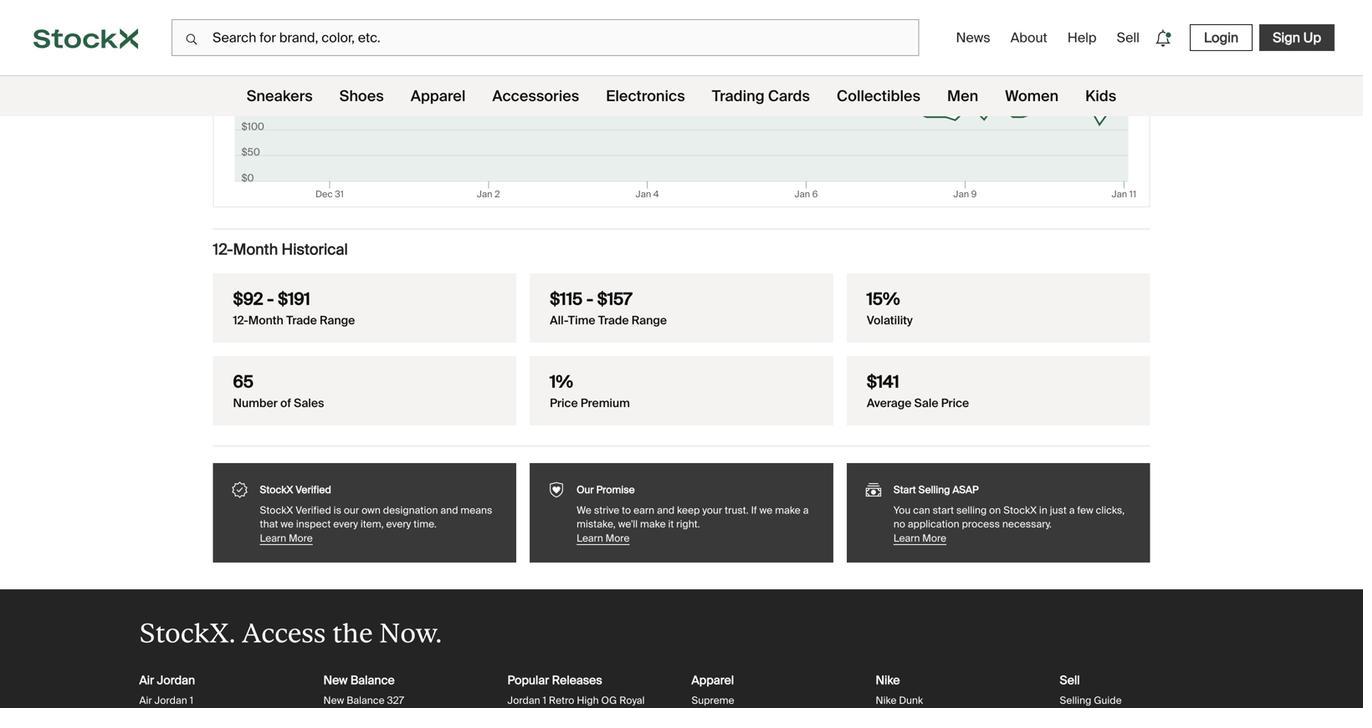 Task type: vqa. For each thing, say whether or not it's contained in the screenshot.
electronics
yes



Task type: locate. For each thing, give the bounding box(es) containing it.
stockx inside "start selling asap you can start selling on stockx in just a few clicks, no application process necessary. learn more"
[[1004, 504, 1037, 517]]

in
[[1039, 504, 1048, 517]]

1 horizontal spatial trade
[[598, 313, 629, 329]]

0 horizontal spatial apparel link
[[411, 76, 466, 116]]

trade down '$157'
[[598, 313, 629, 329]]

air jordan 1 link
[[139, 695, 193, 708]]

0 vertical spatial sell
[[1117, 29, 1140, 46]]

learn more link
[[260, 532, 500, 547], [577, 532, 817, 547], [894, 532, 1134, 547]]

no
[[894, 518, 905, 531]]

sell link up selling guide link
[[1060, 673, 1080, 689]]

12- up $92
[[213, 240, 233, 259]]

0 horizontal spatial sell
[[1060, 673, 1080, 689]]

0 vertical spatial we
[[760, 504, 773, 517]]

0 horizontal spatial learn more link
[[260, 532, 500, 547]]

1 vertical spatial we
[[281, 518, 294, 531]]

1 verified from the top
[[296, 484, 331, 497]]

start selling asap you can start selling on stockx in just a few clicks, no application process necessary. learn more
[[894, 484, 1125, 545]]

more
[[289, 532, 313, 545], [606, 532, 630, 545], [922, 532, 947, 545]]

2 and from the left
[[657, 504, 675, 517]]

shoes link
[[339, 76, 384, 116]]

jordan inside popular releases jordan 1 retro high og royal reimagined
[[508, 695, 540, 708]]

1 and from the left
[[441, 504, 458, 517]]

0 horizontal spatial price
[[550, 396, 578, 412]]

1 vertical spatial apparel link
[[692, 673, 734, 689]]

we right if
[[760, 504, 773, 517]]

jordan up reimagined
[[508, 695, 540, 708]]

2 price from the left
[[941, 396, 969, 412]]

1 horizontal spatial learn more link
[[577, 532, 817, 547]]

air up the air jordan 1 link
[[139, 673, 154, 689]]

every down designation
[[386, 518, 411, 531]]

month
[[233, 240, 278, 259], [248, 313, 284, 329]]

0 vertical spatial balance
[[350, 673, 395, 689]]

range down '$157'
[[632, 313, 667, 329]]

trade inside $92         -          $191 12-month trade range
[[286, 313, 317, 329]]

0 vertical spatial air
[[139, 673, 154, 689]]

now.
[[379, 618, 442, 649]]

1 vertical spatial make
[[640, 518, 666, 531]]

1m button
[[227, 6, 301, 26]]

$141 average sale price
[[867, 372, 969, 412]]

0 horizontal spatial selling
[[919, 484, 950, 497]]

ytd
[[473, 8, 496, 24]]

group containing 1m
[[214, 0, 682, 40]]

1 horizontal spatial every
[[386, 518, 411, 531]]

0 vertical spatial verified
[[296, 484, 331, 497]]

we inside the stockx verified stockx verified is our own designation and means that we inspect every item, every time. learn more
[[281, 518, 294, 531]]

range inside $92         -          $191 12-month trade range
[[320, 313, 355, 329]]

selling inside sell selling guide
[[1060, 695, 1092, 708]]

apparel inside product category switcher element
[[411, 87, 466, 106]]

0 vertical spatial nike
[[876, 673, 900, 689]]

releases
[[552, 673, 602, 689]]

0 horizontal spatial apparel
[[411, 87, 466, 106]]

nike dunk link
[[876, 695, 923, 708]]

group
[[214, 0, 682, 40]]

selling inside "start selling asap you can start selling on stockx in just a few clicks, no application process necessary. learn more"
[[919, 484, 950, 497]]

sell inside sell selling guide
[[1060, 673, 1080, 689]]

sell link left notification unread icon
[[1110, 22, 1146, 53]]

air down air jordan link
[[139, 695, 152, 708]]

selling left guide
[[1060, 695, 1092, 708]]

selling
[[956, 504, 987, 517]]

learn more link for keep
[[577, 532, 817, 547]]

1 horizontal spatial 1
[[543, 695, 546, 708]]

more down "inspect"
[[289, 532, 313, 545]]

1 horizontal spatial price
[[941, 396, 969, 412]]

apparel supreme
[[692, 673, 734, 708]]

2 - from the left
[[586, 289, 594, 310]]

2 new from the top
[[323, 695, 344, 708]]

new balance list
[[323, 673, 487, 709]]

high
[[577, 695, 599, 708]]

range for $191
[[320, 313, 355, 329]]

learn more link down necessary.
[[894, 532, 1134, 547]]

make right if
[[775, 504, 801, 517]]

we'll
[[618, 518, 638, 531]]

1 horizontal spatial apparel
[[692, 673, 734, 689]]

all-
[[550, 313, 568, 329]]

learn down mistake, on the bottom
[[577, 532, 603, 545]]

3 learn from the left
[[894, 532, 920, 545]]

1 a from the left
[[803, 504, 809, 517]]

trade down $191
[[286, 313, 317, 329]]

apparel link up supreme link
[[692, 673, 734, 689]]

3 more from the left
[[922, 532, 947, 545]]

women link
[[1005, 76, 1059, 116]]

start
[[894, 484, 916, 497]]

learn
[[260, 532, 286, 545], [577, 532, 603, 545], [894, 532, 920, 545]]

learn inside our promise we strive to earn and keep your trust. if we make a mistake, we'll make it right. learn more
[[577, 532, 603, 545]]

2 horizontal spatial learn
[[894, 532, 920, 545]]

0 horizontal spatial we
[[281, 518, 294, 531]]

1 vertical spatial new
[[323, 695, 344, 708]]

login
[[1204, 29, 1239, 46]]

65 number of sales
[[233, 372, 324, 412]]

range
[[320, 313, 355, 329], [632, 313, 667, 329]]

2 more from the left
[[606, 532, 630, 545]]

and up it
[[657, 504, 675, 517]]

1 horizontal spatial learn
[[577, 532, 603, 545]]

1 horizontal spatial sell link
[[1110, 22, 1146, 53]]

1 vertical spatial 12-
[[233, 313, 248, 329]]

0 horizontal spatial 1
[[190, 695, 193, 708]]

12- down $92
[[233, 313, 248, 329]]

0 horizontal spatial sell link
[[1060, 673, 1080, 689]]

apparel up supreme link
[[692, 673, 734, 689]]

apparel link right shoes link
[[411, 76, 466, 116]]

new
[[323, 673, 348, 689], [323, 695, 344, 708]]

1 - from the left
[[267, 289, 274, 310]]

a left the few
[[1069, 504, 1075, 517]]

65
[[233, 372, 254, 393]]

dunk
[[899, 695, 923, 708]]

apparel right shoes link
[[411, 87, 466, 106]]

month up $92
[[233, 240, 278, 259]]

1 range from the left
[[320, 313, 355, 329]]

trading cards link
[[712, 76, 810, 116]]

sell
[[1117, 29, 1140, 46], [1060, 673, 1080, 689]]

just
[[1050, 504, 1067, 517]]

- inside "$115           -            $157 all-time trade range"
[[586, 289, 594, 310]]

1 vertical spatial sell
[[1060, 673, 1080, 689]]

process
[[962, 518, 1000, 531]]

more down application
[[922, 532, 947, 545]]

popular releases list
[[508, 673, 672, 709]]

apparel inside apparel supreme
[[692, 673, 734, 689]]

shoes
[[339, 87, 384, 106]]

and inside our promise we strive to earn and keep your trust. if we make a mistake, we'll make it right. learn more
[[657, 504, 675, 517]]

0 horizontal spatial more
[[289, 532, 313, 545]]

-
[[267, 289, 274, 310], [586, 289, 594, 310]]

1 horizontal spatial a
[[1069, 504, 1075, 517]]

stockx. access the now.
[[139, 618, 442, 649]]

price down 1%
[[550, 396, 578, 412]]

- up time
[[586, 289, 594, 310]]

0 vertical spatial selling
[[919, 484, 950, 497]]

0 horizontal spatial a
[[803, 504, 809, 517]]

balance up new balance 327 "link" at the left bottom of the page
[[350, 673, 395, 689]]

supreme link
[[692, 695, 734, 708]]

that
[[260, 518, 278, 531]]

1 vertical spatial balance
[[347, 695, 385, 708]]

15% volatility
[[867, 289, 913, 329]]

make down earn
[[640, 518, 666, 531]]

nike down nike link
[[876, 695, 897, 708]]

popular releases jordan 1 retro high og royal reimagined
[[508, 673, 645, 709]]

news
[[956, 29, 991, 46]]

supreme
[[692, 695, 734, 708]]

1 horizontal spatial apparel link
[[692, 673, 734, 689]]

month inside $92         -          $191 12-month trade range
[[248, 313, 284, 329]]

is
[[334, 504, 341, 517]]

1 down air jordan link
[[190, 695, 193, 708]]

own
[[362, 504, 381, 517]]

range for $157
[[632, 313, 667, 329]]

learn more link for designation
[[260, 532, 500, 547]]

and inside the stockx verified stockx verified is our own designation and means that we inspect every item, every time. learn more
[[441, 504, 458, 517]]

sell up selling guide link
[[1060, 673, 1080, 689]]

sign
[[1273, 29, 1300, 46]]

0 vertical spatial sell link
[[1110, 22, 1146, 53]]

0 vertical spatial new
[[323, 673, 348, 689]]

2 learn from the left
[[577, 532, 603, 545]]

1 vertical spatial month
[[248, 313, 284, 329]]

learn more link down right.
[[577, 532, 817, 547]]

0 vertical spatial apparel link
[[411, 76, 466, 116]]

sign up button
[[1260, 24, 1335, 51]]

more inside our promise we strive to earn and keep your trust. if we make a mistake, we'll make it right. learn more
[[606, 532, 630, 545]]

0 vertical spatial make
[[775, 504, 801, 517]]

men
[[947, 87, 978, 106]]

sell link inside list
[[1060, 673, 1080, 689]]

new up new balance 327 "link" at the left bottom of the page
[[323, 673, 348, 689]]

we right that
[[281, 518, 294, 531]]

1 vertical spatial sell link
[[1060, 673, 1080, 689]]

1 horizontal spatial we
[[760, 504, 773, 517]]

3 learn more link from the left
[[894, 532, 1134, 547]]

1 vertical spatial nike
[[876, 695, 897, 708]]

0 vertical spatial apparel
[[411, 87, 466, 106]]

apparel link
[[411, 76, 466, 116], [692, 673, 734, 689]]

all button
[[595, 6, 668, 26]]

time.
[[414, 518, 437, 531]]

new balance 327 link
[[323, 695, 404, 708]]

apparel for apparel supreme
[[692, 673, 734, 689]]

women
[[1005, 87, 1059, 106]]

1 horizontal spatial range
[[632, 313, 667, 329]]

1 horizontal spatial more
[[606, 532, 630, 545]]

jordan up the air jordan 1 link
[[157, 673, 195, 689]]

0 horizontal spatial trade
[[286, 313, 317, 329]]

nike nike dunk
[[876, 673, 923, 708]]

- right $92
[[267, 289, 274, 310]]

1 vertical spatial apparel
[[692, 673, 734, 689]]

2 1 from the left
[[543, 695, 546, 708]]

range inside "$115           -            $157 all-time trade range"
[[632, 313, 667, 329]]

help link
[[1061, 22, 1103, 53]]

premium
[[581, 396, 630, 412]]

2 every from the left
[[386, 518, 411, 531]]

learn down that
[[260, 532, 286, 545]]

1 learn from the left
[[260, 532, 286, 545]]

notification unread icon image
[[1151, 26, 1175, 50]]

1 horizontal spatial and
[[657, 504, 675, 517]]

guide
[[1094, 695, 1122, 708]]

1 vertical spatial air
[[139, 695, 152, 708]]

every down our
[[333, 518, 358, 531]]

air jordan list
[[139, 673, 303, 709]]

and left means at left bottom
[[441, 504, 458, 517]]

6m
[[402, 8, 420, 24]]

selling for sell
[[1060, 695, 1092, 708]]

0 horizontal spatial every
[[333, 518, 358, 531]]

sell link
[[1110, 22, 1146, 53], [1060, 673, 1080, 689]]

sell for sell selling guide
[[1060, 673, 1080, 689]]

trade inside "$115           -            $157 all-time trade range"
[[598, 313, 629, 329]]

2 horizontal spatial learn more link
[[894, 532, 1134, 547]]

price right sale
[[941, 396, 969, 412]]

2 horizontal spatial more
[[922, 532, 947, 545]]

nike
[[876, 673, 900, 689], [876, 695, 897, 708]]

balance
[[350, 673, 395, 689], [347, 695, 385, 708]]

- inside $92         -          $191 12-month trade range
[[267, 289, 274, 310]]

on
[[989, 504, 1001, 517]]

1 horizontal spatial sell
[[1117, 29, 1140, 46]]

1 horizontal spatial -
[[586, 289, 594, 310]]

1 more from the left
[[289, 532, 313, 545]]

0 horizontal spatial range
[[320, 313, 355, 329]]

1 1 from the left
[[190, 695, 193, 708]]

stockx logo image
[[33, 28, 138, 49]]

0 horizontal spatial and
[[441, 504, 458, 517]]

air
[[139, 673, 154, 689], [139, 695, 152, 708]]

nike up "nike dunk" link
[[876, 673, 900, 689]]

1 vertical spatial verified
[[296, 504, 331, 517]]

2 trade from the left
[[598, 313, 629, 329]]

1 new from the top
[[323, 673, 348, 689]]

1 trade from the left
[[286, 313, 317, 329]]

a inside "start selling asap you can start selling on stockx in just a few clicks, no application process necessary. learn more"
[[1069, 504, 1075, 517]]

0 horizontal spatial make
[[640, 518, 666, 531]]

sell for sell
[[1117, 29, 1140, 46]]

1
[[190, 695, 193, 708], [543, 695, 546, 708]]

1 horizontal spatial selling
[[1060, 695, 1092, 708]]

1 price from the left
[[550, 396, 578, 412]]

1 learn more link from the left
[[260, 532, 500, 547]]

1 horizontal spatial make
[[775, 504, 801, 517]]

more down we'll at the bottom of the page
[[606, 532, 630, 545]]

new down new balance link
[[323, 695, 344, 708]]

selling
[[919, 484, 950, 497], [1060, 695, 1092, 708]]

range down historical at the left of the page
[[320, 313, 355, 329]]

0 horizontal spatial -
[[267, 289, 274, 310]]

a right if
[[803, 504, 809, 517]]

we for if
[[760, 504, 773, 517]]

selling up start
[[919, 484, 950, 497]]

keep
[[677, 504, 700, 517]]

inspect
[[296, 518, 331, 531]]

1 vertical spatial selling
[[1060, 695, 1092, 708]]

$115           -            $157 all-time trade range
[[550, 289, 667, 329]]

month down $92
[[248, 313, 284, 329]]

balance down new balance link
[[347, 695, 385, 708]]

jordan down air jordan link
[[154, 695, 187, 708]]

2 air from the top
[[139, 695, 152, 708]]

2 a from the left
[[1069, 504, 1075, 517]]

1 up reimagined
[[543, 695, 546, 708]]

sell left notification unread icon
[[1117, 29, 1140, 46]]

2 learn more link from the left
[[577, 532, 817, 547]]

0 horizontal spatial learn
[[260, 532, 286, 545]]

news link
[[949, 22, 997, 53]]

up
[[1304, 29, 1321, 46]]

learn down the no
[[894, 532, 920, 545]]

it
[[668, 518, 674, 531]]

we inside our promise we strive to earn and keep your trust. if we make a mistake, we'll make it right. learn more
[[760, 504, 773, 517]]

2 range from the left
[[632, 313, 667, 329]]

learn more link down item,
[[260, 532, 500, 547]]



Task type: describe. For each thing, give the bounding box(es) containing it.
start
[[933, 504, 954, 517]]

learn inside the stockx verified stockx verified is our own designation and means that we inspect every item, every time. learn more
[[260, 532, 286, 545]]

new balance new balance 327
[[323, 673, 404, 708]]

of
[[280, 396, 291, 412]]

new balance link
[[323, 673, 395, 689]]

1 air from the top
[[139, 673, 154, 689]]

sale
[[914, 396, 939, 412]]

promise
[[596, 484, 635, 497]]

you
[[894, 504, 911, 517]]

air jordan air jordan 1
[[139, 673, 195, 708]]

about
[[1011, 29, 1048, 46]]

$115
[[550, 289, 583, 310]]

2 nike from the top
[[876, 695, 897, 708]]

few
[[1077, 504, 1094, 517]]

to
[[622, 504, 631, 517]]

1 inside the air jordan air jordan 1
[[190, 695, 193, 708]]

3m button
[[301, 6, 374, 26]]

nike list
[[876, 673, 1040, 709]]

selling guide link
[[1060, 695, 1122, 708]]

15%
[[867, 289, 900, 310]]

trade for $157
[[598, 313, 629, 329]]

time
[[568, 313, 595, 329]]

apparel list
[[692, 673, 856, 709]]

sign up
[[1273, 29, 1321, 46]]

2 verified from the top
[[296, 504, 331, 517]]

more inside the stockx verified stockx verified is our own designation and means that we inspect every item, every time. learn more
[[289, 532, 313, 545]]

electronics
[[606, 87, 685, 106]]

accessories
[[492, 87, 579, 106]]

stockx logo link
[[0, 0, 172, 75]]

retro
[[549, 695, 574, 708]]

6m button
[[374, 6, 448, 26]]

electronics link
[[606, 76, 685, 116]]

necessary.
[[1002, 518, 1052, 531]]

stockx.
[[139, 618, 235, 649]]

item,
[[361, 518, 384, 531]]

$92
[[233, 289, 263, 310]]

help
[[1068, 29, 1097, 46]]

application
[[908, 518, 960, 531]]

apparel for apparel
[[411, 87, 466, 106]]

a inside our promise we strive to earn and keep your trust. if we make a mistake, we'll make it right. learn more
[[803, 504, 809, 517]]

$92         -          $191 12-month trade range
[[233, 289, 355, 329]]

reimagined
[[508, 708, 564, 709]]

means
[[461, 504, 492, 517]]

ytd button
[[448, 6, 521, 26]]

we for that
[[281, 518, 294, 531]]

sell list
[[1060, 673, 1224, 709]]

all
[[625, 8, 638, 24]]

earn
[[634, 504, 655, 517]]

right.
[[676, 518, 700, 531]]

royal
[[619, 695, 645, 708]]

12- inside $92         -          $191 12-month trade range
[[233, 313, 248, 329]]

collectibles
[[837, 87, 921, 106]]

1 every from the left
[[333, 518, 358, 531]]

327
[[387, 695, 404, 708]]

og
[[601, 695, 617, 708]]

12-month historical
[[213, 240, 348, 259]]

1% price premium
[[550, 372, 630, 412]]

price inside "1% price premium"
[[550, 396, 578, 412]]

1y
[[552, 8, 564, 24]]

sneakers link
[[247, 76, 313, 116]]

product category switcher element
[[0, 76, 1363, 116]]

men link
[[947, 76, 978, 116]]

historical
[[282, 240, 348, 259]]

if
[[751, 504, 757, 517]]

more inside "start selling asap you can start selling on stockx in just a few clicks, no application process necessary. learn more"
[[922, 532, 947, 545]]

your
[[702, 504, 722, 517]]

$141
[[867, 372, 899, 393]]

trust.
[[725, 504, 749, 517]]

asap
[[953, 484, 979, 497]]

apparel link inside "apparel" list
[[692, 673, 734, 689]]

- for $191
[[267, 289, 274, 310]]

0 vertical spatial month
[[233, 240, 278, 259]]

designation
[[383, 504, 438, 517]]

accessories link
[[492, 76, 579, 116]]

learn inside "start selling asap you can start selling on stockx in just a few clicks, no application process necessary. learn more"
[[894, 532, 920, 545]]

login button
[[1190, 24, 1253, 51]]

1y button
[[521, 6, 595, 26]]

0 vertical spatial 12-
[[213, 240, 233, 259]]

1 inside popular releases jordan 1 retro high og royal reimagined
[[543, 695, 546, 708]]

3m
[[329, 8, 346, 24]]

average
[[867, 396, 912, 412]]

selling for start
[[919, 484, 950, 497]]

learn more link for on
[[894, 532, 1134, 547]]

price inside $141 average sale price
[[941, 396, 969, 412]]

number
[[233, 396, 278, 412]]

Search... search field
[[172, 19, 919, 56]]

our
[[344, 504, 359, 517]]

about link
[[1004, 22, 1054, 53]]

sneakers
[[247, 87, 313, 106]]

sell selling guide
[[1060, 673, 1122, 708]]

trading
[[712, 87, 765, 106]]

strive
[[594, 504, 619, 517]]

access
[[242, 618, 326, 649]]

stockx verified stockx verified is our own designation and means that we inspect every item, every time. learn more
[[260, 484, 492, 545]]

1 nike from the top
[[876, 673, 900, 689]]

we
[[577, 504, 592, 517]]

trade for $191
[[286, 313, 317, 329]]

our promise we strive to earn and keep your trust. if we make a mistake, we'll make it right. learn more
[[577, 484, 809, 545]]

volatility
[[867, 313, 913, 329]]

kids
[[1085, 87, 1117, 106]]

- for $157
[[586, 289, 594, 310]]



